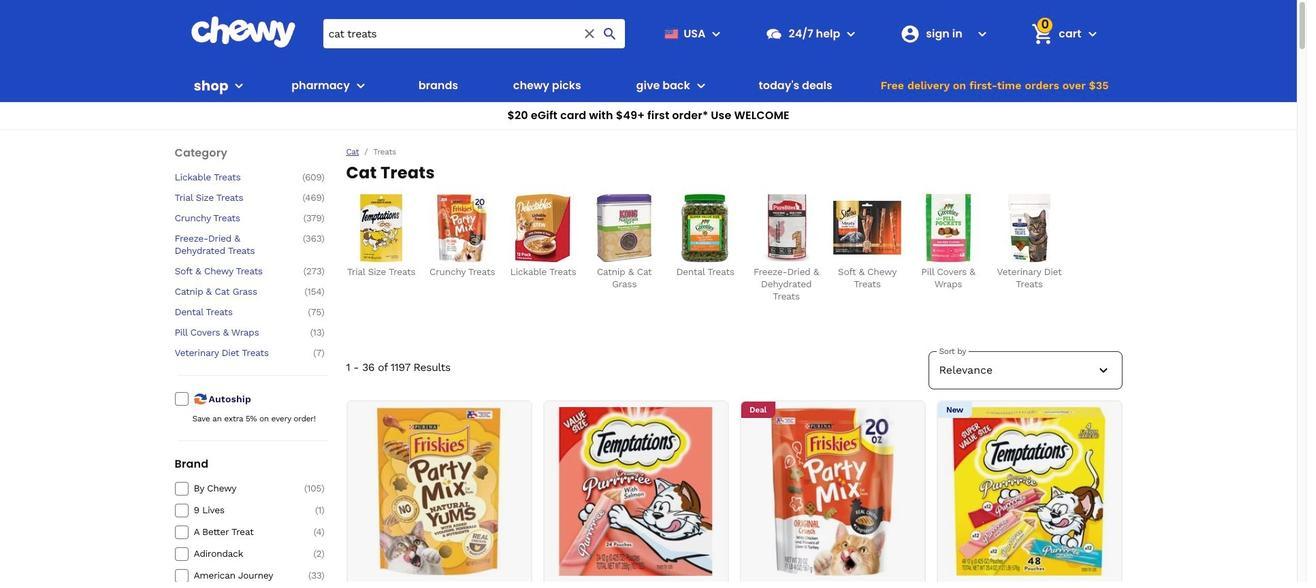 Task type: vqa. For each thing, say whether or not it's contained in the screenshot.
Chew Toys Link
no



Task type: locate. For each thing, give the bounding box(es) containing it.
account menu image
[[975, 26, 991, 42]]

list
[[346, 194, 1123, 302]]

lickable treats image
[[510, 194, 578, 262]]

chewy support image
[[766, 25, 784, 43]]

submit search image
[[602, 26, 619, 42]]

Search text field
[[323, 19, 626, 48]]

veterinary diet treats image
[[996, 194, 1064, 262]]

friskies party mix original crunch flavor crunchy cat treats, 20-oz bag image
[[749, 407, 918, 576]]

temptations creamy puree with salmon lickable cat treats, 12-gram pouch, 24 count image
[[552, 407, 721, 576]]

freeze-dried & dehydrated treats image
[[753, 194, 821, 262]]

give back menu image
[[693, 78, 710, 94]]

pill covers & wraps image
[[915, 194, 983, 262]]

chewy home image
[[190, 16, 296, 48]]

trial size treats image
[[347, 194, 416, 262]]



Task type: describe. For each thing, give the bounding box(es) containing it.
crunchy treats image
[[428, 194, 497, 262]]

site banner
[[0, 0, 1298, 130]]

dental treats image
[[672, 194, 740, 262]]

friskies party mix natural yums with real chicken flavor crunchy cat treats, 6-oz bag image
[[355, 407, 524, 576]]

menu image
[[709, 26, 725, 42]]

soft & chewy treats image
[[834, 194, 902, 262]]

delete search image
[[582, 26, 598, 42]]

catnip & cat grass image
[[591, 194, 659, 262]]

pharmacy menu image
[[353, 78, 369, 94]]

help menu image
[[844, 26, 860, 42]]

cart menu image
[[1085, 26, 1101, 42]]

Product search field
[[323, 19, 626, 48]]

temptations creamy puree variety pack lickable cat treats, 12-g pouch, pack of 48 image
[[946, 407, 1114, 576]]

menu image
[[231, 78, 248, 94]]

items image
[[1031, 22, 1055, 46]]



